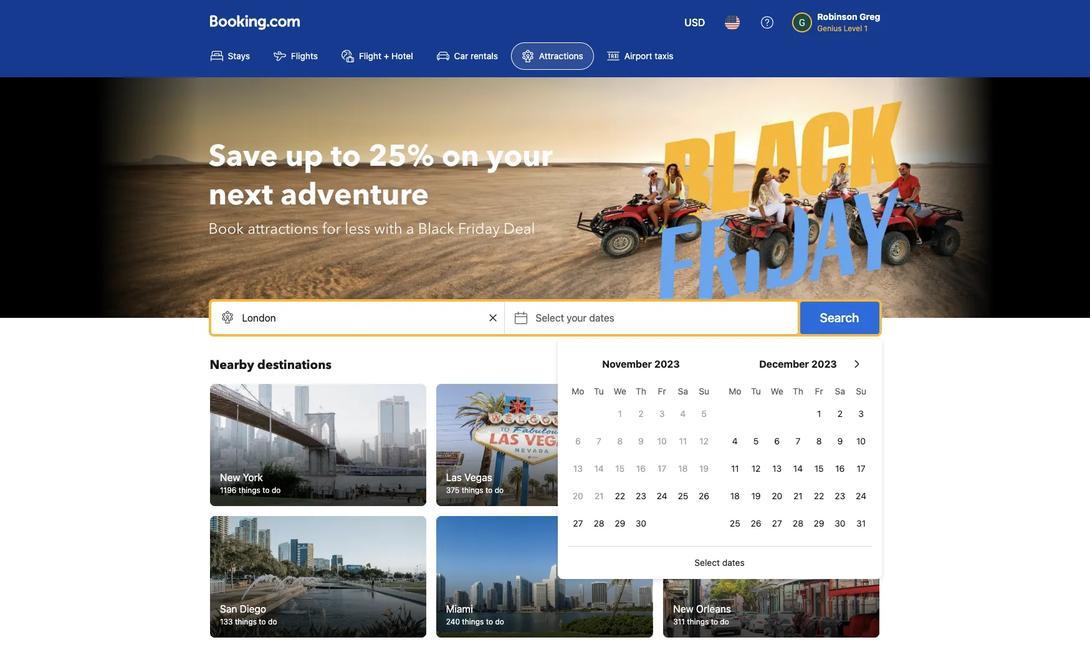 Task type: locate. For each thing, give the bounding box(es) containing it.
attractions
[[248, 219, 319, 239]]

19 inside checkbox
[[700, 463, 709, 474]]

15
[[616, 463, 625, 474], [815, 463, 824, 474]]

1 30 from the left
[[636, 518, 647, 529]]

1 16 from the left
[[637, 463, 646, 474]]

29 right the 28 november 2023 option
[[615, 518, 626, 529]]

0 horizontal spatial 23
[[636, 491, 647, 501]]

22 for 22 option
[[814, 491, 825, 501]]

25 down key
[[678, 491, 689, 501]]

0 horizontal spatial 22
[[615, 491, 625, 501]]

19 right 18 december 2023 option on the right bottom of page
[[752, 491, 761, 501]]

1 horizontal spatial fr
[[815, 386, 823, 397]]

1 20 from the left
[[573, 491, 584, 501]]

sa up the 4 option
[[678, 386, 688, 397]]

1 horizontal spatial 23
[[835, 491, 846, 501]]

1 horizontal spatial th
[[793, 386, 804, 397]]

0 horizontal spatial 1
[[618, 408, 622, 419]]

do for san diego
[[268, 617, 277, 627]]

13 right 12 option
[[773, 463, 782, 474]]

1 horizontal spatial select
[[695, 557, 720, 568]]

4 December 2023 checkbox
[[725, 429, 746, 454]]

2023
[[655, 359, 680, 370], [812, 359, 837, 370]]

2 th from the left
[[793, 386, 804, 397]]

to inside san diego 133 things to do
[[259, 617, 266, 627]]

less
[[345, 219, 371, 239]]

1 horizontal spatial 10
[[857, 436, 866, 446]]

0 vertical spatial 5
[[702, 408, 707, 419]]

we for november
[[614, 386, 627, 397]]

1 horizontal spatial 14
[[794, 463, 803, 474]]

1 mo from the left
[[572, 386, 585, 397]]

mo up 4 option
[[729, 386, 742, 397]]

23 inside 23 option
[[636, 491, 647, 501]]

16 right 15 december 2023 option
[[836, 463, 845, 474]]

28 inside checkbox
[[793, 518, 804, 529]]

2 16 from the left
[[836, 463, 845, 474]]

2 10 from the left
[[857, 436, 866, 446]]

mo up the 6 option
[[572, 386, 585, 397]]

do inside san diego 133 things to do
[[268, 617, 277, 627]]

10 for 10 checkbox
[[857, 436, 866, 446]]

1 horizontal spatial 26
[[751, 518, 762, 529]]

to inside miami 240 things to do
[[486, 617, 494, 627]]

9 right 8 checkbox
[[838, 436, 843, 446]]

1 horizontal spatial sa
[[835, 386, 846, 397]]

to down vegas
[[486, 485, 493, 495]]

do right 375
[[495, 485, 504, 495]]

0 horizontal spatial 30
[[636, 518, 647, 529]]

new
[[220, 472, 240, 483], [673, 604, 693, 615]]

dates down 25 december 2023 checkbox
[[723, 557, 745, 568]]

grid
[[568, 379, 715, 536], [725, 379, 872, 536]]

10 inside option
[[658, 436, 667, 446]]

1 21 from the left
[[595, 491, 604, 501]]

we up 1 november 2023 checkbox
[[614, 386, 627, 397]]

1 vertical spatial dates
[[723, 557, 745, 568]]

133
[[220, 617, 233, 627]]

9 right 8 "option"
[[639, 436, 644, 446]]

we
[[614, 386, 627, 397], [771, 386, 784, 397]]

0 horizontal spatial tu
[[594, 386, 604, 397]]

22 inside option
[[814, 491, 825, 501]]

new up the "1196"
[[220, 472, 240, 483]]

30 December 2023 checkbox
[[830, 511, 851, 536]]

1 17 from the left
[[658, 463, 667, 474]]

1 2023 from the left
[[655, 359, 680, 370]]

1 tu from the left
[[594, 386, 604, 397]]

1 15 from the left
[[616, 463, 625, 474]]

new york 1196 things to do
[[220, 472, 280, 495]]

things inside "las vegas 375 things to do"
[[462, 485, 484, 495]]

nearby
[[210, 357, 254, 373]]

29
[[615, 518, 626, 529], [814, 518, 825, 529]]

2 6 from the left
[[775, 436, 780, 446]]

2 7 from the left
[[796, 436, 801, 446]]

stays
[[228, 51, 250, 61]]

1 horizontal spatial 9
[[838, 436, 843, 446]]

21 right "20" option
[[794, 491, 803, 501]]

1 inside option
[[817, 408, 821, 419]]

2 28 from the left
[[793, 518, 804, 529]]

2 21 from the left
[[794, 491, 803, 501]]

2 29 from the left
[[814, 518, 825, 529]]

26
[[699, 491, 710, 501], [751, 518, 762, 529]]

17 right "16 december 2023" checkbox
[[857, 463, 866, 474]]

26 for '26 november 2023' option
[[699, 491, 710, 501]]

1 horizontal spatial 29
[[814, 518, 825, 529]]

25 left 26 checkbox
[[730, 518, 741, 529]]

0 vertical spatial 18
[[679, 463, 688, 474]]

1 28 from the left
[[594, 518, 605, 529]]

0 horizontal spatial sa
[[678, 386, 688, 397]]

0 vertical spatial 26
[[699, 491, 710, 501]]

to down diego
[[259, 617, 266, 627]]

0 horizontal spatial 10
[[658, 436, 667, 446]]

1 horizontal spatial we
[[771, 386, 784, 397]]

23 right 22 option
[[835, 491, 846, 501]]

to inside key west 118 things to do
[[711, 485, 718, 495]]

do right '26 november 2023' option
[[720, 485, 729, 495]]

1 horizontal spatial 20
[[772, 491, 783, 501]]

16 December 2023 checkbox
[[830, 456, 851, 481]]

sa for december 2023
[[835, 386, 846, 397]]

0 vertical spatial your
[[487, 136, 553, 177]]

1 horizontal spatial dates
[[723, 557, 745, 568]]

1 horizontal spatial 2
[[838, 408, 843, 419]]

0 horizontal spatial 18
[[679, 463, 688, 474]]

1 vertical spatial 12
[[752, 463, 761, 474]]

2 24 from the left
[[856, 491, 867, 501]]

24
[[657, 491, 668, 501], [856, 491, 867, 501]]

2 2023 from the left
[[812, 359, 837, 370]]

3 November 2023 checkbox
[[652, 402, 673, 426]]

to down west
[[711, 485, 718, 495]]

2 right 1 option
[[838, 408, 843, 419]]

15 inside option
[[815, 463, 824, 474]]

2 sa from the left
[[835, 386, 846, 397]]

to down york
[[262, 485, 269, 495]]

york
[[243, 472, 263, 483]]

1 left 2 option
[[817, 408, 821, 419]]

1 vertical spatial 25
[[730, 518, 741, 529]]

1 horizontal spatial 28
[[793, 518, 804, 529]]

1 horizontal spatial 21
[[794, 491, 803, 501]]

do
[[271, 485, 280, 495], [495, 485, 504, 495], [720, 485, 729, 495], [268, 617, 277, 627], [496, 617, 505, 627], [720, 617, 729, 627]]

21 inside option
[[794, 491, 803, 501]]

deal
[[504, 219, 535, 239]]

december 2023
[[760, 359, 837, 370]]

0 horizontal spatial 15
[[616, 463, 625, 474]]

1 horizontal spatial 7
[[796, 436, 801, 446]]

to right "240"
[[486, 617, 494, 627]]

14 right 13 december 2023 'option'
[[794, 463, 803, 474]]

29 inside option
[[814, 518, 825, 529]]

22 inside option
[[615, 491, 625, 501]]

grid for december
[[725, 379, 872, 536]]

1 horizontal spatial 8
[[817, 436, 822, 446]]

mo
[[572, 386, 585, 397], [729, 386, 742, 397]]

9 inside 9 december 2023 checkbox
[[838, 436, 843, 446]]

to
[[331, 136, 361, 177], [262, 485, 269, 495], [486, 485, 493, 495], [711, 485, 718, 495], [259, 617, 266, 627], [486, 617, 494, 627], [711, 617, 718, 627]]

9 inside the 9 option
[[639, 436, 644, 446]]

2 fr from the left
[[815, 386, 823, 397]]

2 17 from the left
[[857, 463, 866, 474]]

on
[[442, 136, 479, 177]]

11 for 11 option
[[679, 436, 687, 446]]

fr up 1 option
[[815, 386, 823, 397]]

things down vegas
[[462, 485, 484, 495]]

11 right 10 november 2023 option
[[679, 436, 687, 446]]

17 left 18 november 2023 checkbox
[[658, 463, 667, 474]]

12
[[700, 436, 709, 446], [752, 463, 761, 474]]

things down west
[[687, 485, 709, 495]]

311
[[673, 617, 685, 627]]

1
[[865, 24, 868, 33], [618, 408, 622, 419], [817, 408, 821, 419]]

1 horizontal spatial grid
[[725, 379, 872, 536]]

do inside key west 118 things to do
[[720, 485, 729, 495]]

0 horizontal spatial 8
[[618, 436, 623, 446]]

30 right 29 option
[[835, 518, 846, 529]]

2 November 2023 checkbox
[[631, 402, 652, 426]]

14 for 14 option
[[595, 463, 604, 474]]

5 left 6 checkbox
[[754, 436, 759, 446]]

12 November 2023 checkbox
[[694, 429, 715, 454]]

1 horizontal spatial 17
[[857, 463, 866, 474]]

1 vertical spatial 26
[[751, 518, 762, 529]]

1 8 from the left
[[618, 436, 623, 446]]

do right "240"
[[496, 617, 505, 627]]

1 horizontal spatial new
[[673, 604, 693, 615]]

las vegas image
[[437, 384, 653, 506]]

0 horizontal spatial 2023
[[655, 359, 680, 370]]

fr up 3 'option'
[[658, 386, 666, 397]]

26 inside 26 checkbox
[[751, 518, 762, 529]]

to inside new orleans 311 things to do
[[711, 617, 718, 627]]

diego
[[240, 604, 266, 615]]

26 for 26 checkbox
[[751, 518, 762, 529]]

22 November 2023 checkbox
[[610, 484, 631, 509]]

11 left 12 option
[[731, 463, 739, 474]]

0 vertical spatial new
[[220, 472, 240, 483]]

28 inside option
[[594, 518, 605, 529]]

6 December 2023 checkbox
[[767, 429, 788, 454]]

0 vertical spatial 11
[[679, 436, 687, 446]]

28 December 2023 checkbox
[[788, 511, 809, 536]]

1 horizontal spatial 12
[[752, 463, 761, 474]]

0 horizontal spatial fr
[[658, 386, 666, 397]]

things down diego
[[235, 617, 257, 627]]

16 right 15 'option'
[[637, 463, 646, 474]]

car rentals link
[[426, 42, 509, 70]]

1 vertical spatial 19
[[752, 491, 761, 501]]

things
[[238, 485, 260, 495], [462, 485, 484, 495], [687, 485, 709, 495], [235, 617, 257, 627], [463, 617, 484, 627], [687, 617, 709, 627]]

1 22 from the left
[[615, 491, 625, 501]]

6 inside option
[[575, 436, 581, 446]]

0 vertical spatial dates
[[590, 312, 615, 324]]

to for las vegas
[[486, 485, 493, 495]]

new up 311 on the bottom right of the page
[[673, 604, 693, 615]]

18 right 17 november 2023 checkbox
[[679, 463, 688, 474]]

2 we from the left
[[771, 386, 784, 397]]

0 horizontal spatial mo
[[572, 386, 585, 397]]

17 for 17 checkbox
[[857, 463, 866, 474]]

1 vertical spatial your
[[567, 312, 587, 324]]

to down orleans
[[711, 617, 718, 627]]

24 left 118 at the bottom right of the page
[[657, 491, 668, 501]]

things down miami
[[463, 617, 484, 627]]

18 for 18 november 2023 checkbox
[[679, 463, 688, 474]]

31
[[857, 518, 866, 529]]

th for november
[[636, 386, 647, 397]]

28 right 27 november 2023 checkbox
[[594, 518, 605, 529]]

7 right the 6 option
[[597, 436, 602, 446]]

8 inside "option"
[[618, 436, 623, 446]]

new for new york
[[220, 472, 240, 483]]

2 13 from the left
[[773, 463, 782, 474]]

1 fr from the left
[[658, 386, 666, 397]]

15 for 15 december 2023 option
[[815, 463, 824, 474]]

1 6 from the left
[[575, 436, 581, 446]]

3 right 2 november 2023 option
[[660, 408, 665, 419]]

1 3 from the left
[[660, 408, 665, 419]]

27 left the 28 november 2023 option
[[573, 518, 583, 529]]

6 November 2023 checkbox
[[568, 429, 589, 454]]

18 December 2023 checkbox
[[725, 484, 746, 509]]

6 for 6 checkbox
[[775, 436, 780, 446]]

0 horizontal spatial 7
[[597, 436, 602, 446]]

10 right 9 december 2023 checkbox
[[857, 436, 866, 446]]

1 inside checkbox
[[618, 408, 622, 419]]

1 horizontal spatial 27
[[772, 518, 782, 529]]

booking.com image
[[210, 15, 300, 30]]

with
[[374, 219, 403, 239]]

30 right 29 checkbox
[[636, 518, 647, 529]]

0 horizontal spatial 24
[[657, 491, 668, 501]]

1 grid from the left
[[568, 379, 715, 536]]

your
[[487, 136, 553, 177], [567, 312, 587, 324]]

10
[[658, 436, 667, 446], [857, 436, 866, 446]]

0 horizontal spatial 2
[[639, 408, 644, 419]]

9 December 2023 checkbox
[[830, 429, 851, 454]]

0 horizontal spatial 11
[[679, 436, 687, 446]]

key west 118 things to do
[[673, 472, 729, 495]]

2 27 from the left
[[772, 518, 782, 529]]

11 inside option
[[679, 436, 687, 446]]

do inside new york 1196 things to do
[[271, 485, 280, 495]]

2 grid from the left
[[725, 379, 872, 536]]

20 right 19 checkbox
[[772, 491, 783, 501]]

flights link
[[263, 42, 329, 70]]

su
[[699, 386, 710, 397], [856, 386, 867, 397]]

th for december
[[793, 386, 804, 397]]

15 left 16 november 2023 checkbox
[[616, 463, 625, 474]]

0 horizontal spatial 3
[[660, 408, 665, 419]]

1 vertical spatial 4
[[733, 436, 738, 446]]

16 for 16 november 2023 checkbox
[[637, 463, 646, 474]]

16
[[637, 463, 646, 474], [836, 463, 845, 474]]

things down york
[[238, 485, 260, 495]]

1 horizontal spatial 6
[[775, 436, 780, 446]]

a
[[406, 219, 414, 239]]

0 horizontal spatial new
[[220, 472, 240, 483]]

5 inside checkbox
[[702, 408, 707, 419]]

0 horizontal spatial 29
[[615, 518, 626, 529]]

13 inside 13 checkbox
[[574, 463, 583, 474]]

2 tu from the left
[[751, 386, 761, 397]]

2
[[639, 408, 644, 419], [838, 408, 843, 419]]

3
[[660, 408, 665, 419], [859, 408, 864, 419]]

1 horizontal spatial 18
[[731, 491, 740, 501]]

21 inside checkbox
[[595, 491, 604, 501]]

1 left 2 november 2023 option
[[618, 408, 622, 419]]

0 horizontal spatial select
[[536, 312, 564, 324]]

10 right the 9 option
[[658, 436, 667, 446]]

1 14 from the left
[[595, 463, 604, 474]]

2 right 1 november 2023 checkbox
[[639, 408, 644, 419]]

6
[[575, 436, 581, 446], [775, 436, 780, 446]]

1 27 from the left
[[573, 518, 583, 529]]

17 inside checkbox
[[857, 463, 866, 474]]

7 December 2023 checkbox
[[788, 429, 809, 454]]

2 8 from the left
[[817, 436, 822, 446]]

1 vertical spatial select
[[695, 557, 720, 568]]

1 horizontal spatial 5
[[754, 436, 759, 446]]

6 left 7 checkbox
[[575, 436, 581, 446]]

24 December 2023 checkbox
[[851, 484, 872, 509]]

28 for 28 checkbox
[[793, 518, 804, 529]]

14
[[595, 463, 604, 474], [794, 463, 803, 474]]

to inside new york 1196 things to do
[[262, 485, 269, 495]]

8 November 2023 checkbox
[[610, 429, 631, 454]]

attractions link
[[511, 42, 594, 70]]

2 3 from the left
[[859, 408, 864, 419]]

13 November 2023 checkbox
[[568, 456, 589, 481]]

for
[[322, 219, 341, 239]]

things inside san diego 133 things to do
[[235, 617, 257, 627]]

13 inside 13 december 2023 'option'
[[773, 463, 782, 474]]

2 inside 2 november 2023 option
[[639, 408, 644, 419]]

3 inside option
[[859, 408, 864, 419]]

0 horizontal spatial 27
[[573, 518, 583, 529]]

su for november 2023
[[699, 386, 710, 397]]

0 vertical spatial 12
[[700, 436, 709, 446]]

1 vertical spatial 11
[[731, 463, 739, 474]]

14 inside 'option'
[[794, 463, 803, 474]]

6 inside checkbox
[[775, 436, 780, 446]]

24 right 23 option
[[856, 491, 867, 501]]

5 inside option
[[754, 436, 759, 446]]

20 for 20 november 2023 option at the bottom right
[[573, 491, 584, 501]]

tu down november
[[594, 386, 604, 397]]

1 for november 2023
[[618, 408, 622, 419]]

airport taxis link
[[597, 42, 684, 70]]

th up 2 november 2023 option
[[636, 386, 647, 397]]

24 November 2023 checkbox
[[652, 484, 673, 509]]

select
[[536, 312, 564, 324], [695, 557, 720, 568]]

27 right 26 checkbox
[[772, 518, 782, 529]]

6 right 5 option
[[775, 436, 780, 446]]

9 for 9 december 2023 checkbox
[[838, 436, 843, 446]]

1 we from the left
[[614, 386, 627, 397]]

1 horizontal spatial tu
[[751, 386, 761, 397]]

8 for 8 "option"
[[618, 436, 623, 446]]

0 horizontal spatial 16
[[637, 463, 646, 474]]

5 right the 4 option
[[702, 408, 707, 419]]

1 2 from the left
[[639, 408, 644, 419]]

th
[[636, 386, 647, 397], [793, 386, 804, 397]]

22
[[615, 491, 625, 501], [814, 491, 825, 501]]

grid for november
[[568, 379, 715, 536]]

1 November 2023 checkbox
[[610, 402, 631, 426]]

27
[[573, 518, 583, 529], [772, 518, 782, 529]]

30
[[636, 518, 647, 529], [835, 518, 846, 529]]

4 right 3 'option'
[[681, 408, 686, 419]]

18
[[679, 463, 688, 474], [731, 491, 740, 501]]

0 horizontal spatial your
[[487, 136, 553, 177]]

1 horizontal spatial 16
[[836, 463, 845, 474]]

5 for 5 checkbox
[[702, 408, 707, 419]]

things for new orleans
[[687, 617, 709, 627]]

1 29 from the left
[[615, 518, 626, 529]]

4
[[681, 408, 686, 419], [733, 436, 738, 446]]

23 December 2023 checkbox
[[830, 484, 851, 509]]

new inside new york 1196 things to do
[[220, 472, 240, 483]]

1 horizontal spatial 25
[[730, 518, 741, 529]]

su up 5 checkbox
[[699, 386, 710, 397]]

do right the "1196"
[[271, 485, 280, 495]]

new inside new orleans 311 things to do
[[673, 604, 693, 615]]

do inside "las vegas 375 things to do"
[[495, 485, 504, 495]]

0 horizontal spatial 12
[[700, 436, 709, 446]]

sa
[[678, 386, 688, 397], [835, 386, 846, 397]]

2 su from the left
[[856, 386, 867, 397]]

fr for december
[[815, 386, 823, 397]]

th down 'december 2023'
[[793, 386, 804, 397]]

0 horizontal spatial 28
[[594, 518, 605, 529]]

3 for december 2023
[[859, 408, 864, 419]]

things inside new york 1196 things to do
[[238, 485, 260, 495]]

20
[[573, 491, 584, 501], [772, 491, 783, 501]]

25 inside checkbox
[[730, 518, 741, 529]]

sa up 2 option
[[835, 386, 846, 397]]

0 horizontal spatial th
[[636, 386, 647, 397]]

28 right '27 december 2023' option on the bottom right of page
[[793, 518, 804, 529]]

0 horizontal spatial dates
[[590, 312, 615, 324]]

0 vertical spatial select
[[536, 312, 564, 324]]

we down december
[[771, 386, 784, 397]]

12 for 12 option
[[752, 463, 761, 474]]

to for new york
[[262, 485, 269, 495]]

dates up november
[[590, 312, 615, 324]]

12 December 2023 checkbox
[[746, 456, 767, 481]]

31 December 2023 checkbox
[[851, 511, 872, 536]]

10 December 2023 checkbox
[[851, 429, 872, 454]]

2 inside 2 option
[[838, 408, 843, 419]]

2023 for december 2023
[[812, 359, 837, 370]]

level
[[844, 24, 862, 33]]

1 9 from the left
[[639, 436, 644, 446]]

17 inside checkbox
[[658, 463, 667, 474]]

5 December 2023 checkbox
[[746, 429, 767, 454]]

2 2 from the left
[[838, 408, 843, 419]]

do right 133
[[268, 617, 277, 627]]

1 su from the left
[[699, 386, 710, 397]]

23 inside 23 option
[[835, 491, 846, 501]]

8 inside checkbox
[[817, 436, 822, 446]]

22 right 21 option
[[814, 491, 825, 501]]

2 14 from the left
[[794, 463, 803, 474]]

25 inside checkbox
[[678, 491, 689, 501]]

1 horizontal spatial 30
[[835, 518, 846, 529]]

18 inside option
[[731, 491, 740, 501]]

new york image
[[210, 384, 427, 506]]

1 th from the left
[[636, 386, 647, 397]]

2 mo from the left
[[729, 386, 742, 397]]

1 horizontal spatial mo
[[729, 386, 742, 397]]

17 December 2023 checkbox
[[851, 456, 872, 481]]

0 horizontal spatial su
[[699, 386, 710, 397]]

things inside key west 118 things to do
[[687, 485, 709, 495]]

tu down december
[[751, 386, 761, 397]]

8
[[618, 436, 623, 446], [817, 436, 822, 446]]

3 right 2 option
[[859, 408, 864, 419]]

14 November 2023 checkbox
[[589, 456, 610, 481]]

usd
[[685, 17, 705, 28]]

su up 3 option
[[856, 386, 867, 397]]

19 inside checkbox
[[752, 491, 761, 501]]

21 right 20 november 2023 option at the bottom right
[[595, 491, 604, 501]]

do down orleans
[[720, 617, 729, 627]]

select dates
[[695, 557, 745, 568]]

7 right 6 checkbox
[[796, 436, 801, 446]]

22 right the 21 november 2023 checkbox
[[615, 491, 625, 501]]

11 inside option
[[731, 463, 739, 474]]

10 inside checkbox
[[857, 436, 866, 446]]

2 for december
[[838, 408, 843, 419]]

15 inside 'option'
[[616, 463, 625, 474]]

1 horizontal spatial 15
[[815, 463, 824, 474]]

sa for november 2023
[[678, 386, 688, 397]]

1 24 from the left
[[657, 491, 668, 501]]

29 right 28 checkbox
[[814, 518, 825, 529]]

new for new orleans
[[673, 604, 693, 615]]

14 inside option
[[595, 463, 604, 474]]

18 left 19 checkbox
[[731, 491, 740, 501]]

23 November 2023 checkbox
[[631, 484, 652, 509]]

27 inside option
[[772, 518, 782, 529]]

0 horizontal spatial 14
[[595, 463, 604, 474]]

do inside new orleans 311 things to do
[[720, 617, 729, 627]]

29 inside checkbox
[[615, 518, 626, 529]]

1 horizontal spatial 22
[[814, 491, 825, 501]]

1 13 from the left
[[574, 463, 583, 474]]

1 horizontal spatial su
[[856, 386, 867, 397]]

greg
[[860, 11, 881, 22]]

2 30 from the left
[[835, 518, 846, 529]]

2023 for november 2023
[[655, 359, 680, 370]]

1 horizontal spatial 3
[[859, 408, 864, 419]]

1 vertical spatial new
[[673, 604, 693, 615]]

14 December 2023 checkbox
[[788, 456, 809, 481]]

23 right 22 november 2023 option
[[636, 491, 647, 501]]

20 left the 21 november 2023 checkbox
[[573, 491, 584, 501]]

11 December 2023 checkbox
[[725, 456, 746, 481]]

1 horizontal spatial 11
[[731, 463, 739, 474]]

2023 right december
[[812, 359, 837, 370]]

2 22 from the left
[[814, 491, 825, 501]]

2023 right november
[[655, 359, 680, 370]]

19 right 18 november 2023 checkbox
[[700, 463, 709, 474]]

19
[[700, 463, 709, 474], [752, 491, 761, 501]]

3 for november 2023
[[660, 408, 665, 419]]

2 horizontal spatial 1
[[865, 24, 868, 33]]

1 10 from the left
[[658, 436, 667, 446]]

2 9 from the left
[[838, 436, 843, 446]]

0 horizontal spatial grid
[[568, 379, 715, 536]]

6 for the 6 option
[[575, 436, 581, 446]]

black
[[418, 219, 455, 239]]

17
[[658, 463, 667, 474], [857, 463, 866, 474]]

1 vertical spatial 18
[[731, 491, 740, 501]]

to inside "las vegas 375 things to do"
[[486, 485, 493, 495]]

16 for "16 december 2023" checkbox
[[836, 463, 845, 474]]

15 for 15 'option'
[[616, 463, 625, 474]]

2 for november
[[639, 408, 644, 419]]

27 for 27 november 2023 checkbox
[[573, 518, 583, 529]]

to right up
[[331, 136, 361, 177]]

things right 311 on the bottom right of the page
[[687, 617, 709, 627]]

1 vertical spatial 5
[[754, 436, 759, 446]]

2 23 from the left
[[835, 491, 846, 501]]

9
[[639, 436, 644, 446], [838, 436, 843, 446]]

1 horizontal spatial 4
[[733, 436, 738, 446]]

5
[[702, 408, 707, 419], [754, 436, 759, 446]]

0 horizontal spatial 9
[[639, 436, 644, 446]]

4 left 5 option
[[733, 436, 738, 446]]

2 20 from the left
[[772, 491, 783, 501]]

1 horizontal spatial 19
[[752, 491, 761, 501]]

15 December 2023 checkbox
[[809, 456, 830, 481]]

1 23 from the left
[[636, 491, 647, 501]]

to for san diego
[[259, 617, 266, 627]]

23 for 23 option
[[636, 491, 647, 501]]

1 down the 'greg'
[[865, 24, 868, 33]]

things for key west
[[687, 485, 709, 495]]

21
[[595, 491, 604, 501], [794, 491, 803, 501]]

1 horizontal spatial 13
[[773, 463, 782, 474]]

0 horizontal spatial we
[[614, 386, 627, 397]]

0 horizontal spatial 6
[[575, 436, 581, 446]]

3 inside 'option'
[[660, 408, 665, 419]]

13 December 2023 checkbox
[[767, 456, 788, 481]]

26 down west
[[699, 491, 710, 501]]

flight
[[359, 51, 382, 61]]

2 15 from the left
[[815, 463, 824, 474]]

0 horizontal spatial 26
[[699, 491, 710, 501]]

0 vertical spatial 19
[[700, 463, 709, 474]]

things inside new orleans 311 things to do
[[687, 617, 709, 627]]

0 horizontal spatial 5
[[702, 408, 707, 419]]

26 right 25 december 2023 checkbox
[[751, 518, 762, 529]]

26 November 2023 checkbox
[[694, 484, 715, 509]]

miami image
[[437, 516, 653, 638]]

things inside miami 240 things to do
[[463, 617, 484, 627]]

0 horizontal spatial 4
[[681, 408, 686, 419]]

su for december 2023
[[856, 386, 867, 397]]

november
[[602, 359, 652, 370]]

27 inside checkbox
[[573, 518, 583, 529]]

13
[[574, 463, 583, 474], [773, 463, 782, 474]]

adventure
[[281, 175, 429, 216]]

22 for 22 november 2023 option
[[615, 491, 625, 501]]

14 left 15 'option'
[[595, 463, 604, 474]]

26 inside '26 november 2023' option
[[699, 491, 710, 501]]

15 left "16 december 2023" checkbox
[[815, 463, 824, 474]]

save
[[209, 136, 278, 177]]

13 left 14 option
[[574, 463, 583, 474]]

1 sa from the left
[[678, 386, 688, 397]]

19 December 2023 checkbox
[[746, 484, 767, 509]]

23
[[636, 491, 647, 501], [835, 491, 846, 501]]

18 inside checkbox
[[679, 463, 688, 474]]

4 for the 4 option
[[681, 408, 686, 419]]

to for key west
[[711, 485, 718, 495]]

7 November 2023 checkbox
[[589, 429, 610, 454]]

11
[[679, 436, 687, 446], [731, 463, 739, 474]]



Task type: vqa. For each thing, say whether or not it's contained in the screenshot.


Task type: describe. For each thing, give the bounding box(es) containing it.
27 for '27 december 2023' option on the bottom right of page
[[772, 518, 782, 529]]

do for las vegas
[[495, 485, 504, 495]]

nearby destinations
[[210, 357, 332, 373]]

22 December 2023 checkbox
[[809, 484, 830, 509]]

tu for november
[[594, 386, 604, 397]]

genius
[[818, 24, 842, 33]]

car
[[454, 51, 468, 61]]

9 November 2023 checkbox
[[631, 429, 652, 454]]

key
[[673, 472, 690, 483]]

things for san diego
[[235, 617, 257, 627]]

miami 240 things to do
[[447, 604, 505, 627]]

your inside save up to 25% on your next adventure book attractions for less with a black friday deal
[[487, 136, 553, 177]]

21 November 2023 checkbox
[[589, 484, 610, 509]]

17 for 17 november 2023 checkbox
[[658, 463, 667, 474]]

15 November 2023 checkbox
[[610, 456, 631, 481]]

5 for 5 option
[[754, 436, 759, 446]]

taxis
[[655, 51, 674, 61]]

book
[[209, 219, 244, 239]]

8 December 2023 checkbox
[[809, 429, 830, 454]]

28 for the 28 november 2023 option
[[594, 518, 605, 529]]

20 November 2023 checkbox
[[568, 484, 589, 509]]

Where are you going? search field
[[211, 302, 504, 334]]

18 November 2023 checkbox
[[673, 456, 694, 481]]

to for new orleans
[[711, 617, 718, 627]]

21 December 2023 checkbox
[[788, 484, 809, 509]]

robinson greg genius level 1
[[818, 11, 881, 33]]

select for select your dates
[[536, 312, 564, 324]]

27 November 2023 checkbox
[[568, 511, 589, 536]]

hotel
[[392, 51, 413, 61]]

9 for the 9 option
[[639, 436, 644, 446]]

20 for "20" option
[[772, 491, 783, 501]]

friday
[[458, 219, 500, 239]]

2 December 2023 checkbox
[[830, 402, 851, 426]]

3 December 2023 checkbox
[[851, 402, 872, 426]]

1 7 from the left
[[597, 436, 602, 446]]

west
[[692, 472, 715, 483]]

airport
[[625, 51, 653, 61]]

we for december
[[771, 386, 784, 397]]

20 December 2023 checkbox
[[767, 484, 788, 509]]

do for new orleans
[[720, 617, 729, 627]]

airport taxis
[[625, 51, 674, 61]]

usd button
[[677, 7, 713, 37]]

30 for "30 december 2023" option
[[835, 518, 846, 529]]

things for new york
[[238, 485, 260, 495]]

13 for 13 december 2023 'option'
[[773, 463, 782, 474]]

24 for 24 december 2023 checkbox
[[856, 491, 867, 501]]

19 for 19 checkbox
[[752, 491, 761, 501]]

1196
[[220, 485, 236, 495]]

key west image
[[663, 384, 880, 506]]

car rentals
[[454, 51, 498, 61]]

11 November 2023 checkbox
[[673, 429, 694, 454]]

4 for 4 option
[[733, 436, 738, 446]]

do for key west
[[720, 485, 729, 495]]

21 for 21 option
[[794, 491, 803, 501]]

san
[[220, 604, 237, 615]]

select for select dates
[[695, 557, 720, 568]]

4 November 2023 checkbox
[[673, 402, 694, 426]]

miami
[[447, 604, 473, 615]]

december
[[760, 359, 809, 370]]

your account menu robinson greg genius level 1 element
[[793, 6, 886, 34]]

1 horizontal spatial your
[[567, 312, 587, 324]]

16 November 2023 checkbox
[[631, 456, 652, 481]]

things for las vegas
[[462, 485, 484, 495]]

25 for 25 november 2023 checkbox
[[678, 491, 689, 501]]

tu for december
[[751, 386, 761, 397]]

+
[[384, 51, 389, 61]]

21 for the 21 november 2023 checkbox
[[595, 491, 604, 501]]

8 for 8 checkbox
[[817, 436, 822, 446]]

29 December 2023 checkbox
[[809, 511, 830, 536]]

mo for december
[[729, 386, 742, 397]]

11 for 11 option
[[731, 463, 739, 474]]

mo for november
[[572, 386, 585, 397]]

19 for 19 november 2023 checkbox
[[700, 463, 709, 474]]

next
[[209, 175, 273, 216]]

san diego image
[[210, 516, 427, 638]]

240
[[447, 617, 460, 627]]

1 inside the robinson greg genius level 1
[[865, 24, 868, 33]]

do for new york
[[271, 485, 280, 495]]

24 for 24 checkbox
[[657, 491, 668, 501]]

1 for december 2023
[[817, 408, 821, 419]]

19 November 2023 checkbox
[[694, 456, 715, 481]]

las vegas 375 things to do
[[447, 472, 504, 495]]

118
[[673, 485, 685, 495]]

375
[[447, 485, 460, 495]]

29 for 29 checkbox
[[615, 518, 626, 529]]

1 December 2023 checkbox
[[809, 402, 830, 426]]

10 for 10 november 2023 option
[[658, 436, 667, 446]]

25%
[[369, 136, 434, 177]]

25 December 2023 checkbox
[[725, 511, 746, 536]]

flight + hotel
[[359, 51, 413, 61]]

attractions
[[539, 51, 584, 61]]

12 for 12 november 2023 option
[[700, 436, 709, 446]]

27 December 2023 checkbox
[[767, 511, 788, 536]]

5 November 2023 checkbox
[[694, 402, 715, 426]]

rentals
[[471, 51, 498, 61]]

25 for 25 december 2023 checkbox
[[730, 518, 741, 529]]

do inside miami 240 things to do
[[496, 617, 505, 627]]

november 2023
[[602, 359, 680, 370]]

orleans
[[696, 604, 731, 615]]

las
[[447, 472, 462, 483]]

29 for 29 option
[[814, 518, 825, 529]]

search
[[820, 311, 860, 325]]

28 November 2023 checkbox
[[589, 511, 610, 536]]

save up to 25% on your next adventure book attractions for less with a black friday deal
[[209, 136, 553, 239]]

14 for 14 'option'
[[794, 463, 803, 474]]

26 December 2023 checkbox
[[746, 511, 767, 536]]

30 November 2023 checkbox
[[631, 511, 652, 536]]

flights
[[291, 51, 318, 61]]

new orleans image
[[663, 516, 880, 638]]

destinations
[[257, 357, 332, 373]]

17 November 2023 checkbox
[[652, 456, 673, 481]]

fr for november
[[658, 386, 666, 397]]

up
[[285, 136, 324, 177]]

18 for 18 december 2023 option on the right bottom of page
[[731, 491, 740, 501]]

flight + hotel link
[[331, 42, 424, 70]]

25 November 2023 checkbox
[[673, 484, 694, 509]]

30 for 30 option on the right of the page
[[636, 518, 647, 529]]

13 for 13 checkbox
[[574, 463, 583, 474]]

stays link
[[200, 42, 261, 70]]

select your dates
[[536, 312, 615, 324]]

san diego 133 things to do
[[220, 604, 277, 627]]

23 for 23 option
[[835, 491, 846, 501]]

search button
[[800, 302, 879, 334]]

robinson
[[818, 11, 858, 22]]

to inside save up to 25% on your next adventure book attractions for less with a black friday deal
[[331, 136, 361, 177]]

29 November 2023 checkbox
[[610, 511, 631, 536]]

vegas
[[465, 472, 493, 483]]

10 November 2023 checkbox
[[652, 429, 673, 454]]

new orleans 311 things to do
[[673, 604, 731, 627]]



